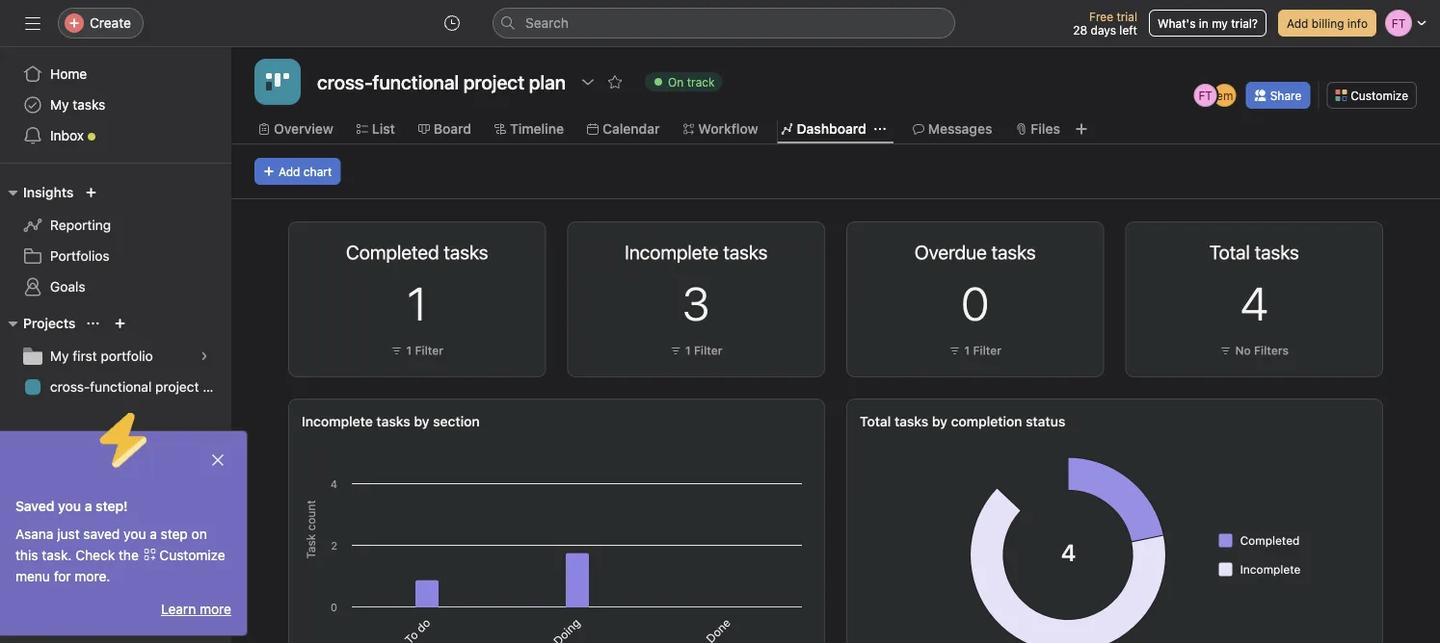 Task type: locate. For each thing, give the bounding box(es) containing it.
1 horizontal spatial more actions image
[[789, 242, 805, 257]]

1 filter down 1 button
[[406, 344, 444, 358]]

1 vertical spatial add
[[279, 165, 300, 178]]

my tasks
[[50, 97, 105, 113]]

em
[[1217, 89, 1233, 102]]

1 1 filter from the left
[[406, 344, 444, 358]]

3 1 filter button from the left
[[944, 341, 1006, 361]]

0 vertical spatial incomplete
[[302, 414, 373, 430]]

1 filter
[[406, 344, 444, 358], [685, 344, 723, 358], [964, 344, 1002, 358]]

tasks left by section
[[376, 414, 410, 430]]

1 horizontal spatial incomplete
[[1240, 563, 1301, 577]]

more actions image right edit chart icon on the left of page
[[510, 242, 526, 257]]

0 horizontal spatial tasks
[[73, 97, 105, 113]]

1 horizontal spatial tasks
[[376, 414, 410, 430]]

customize down on
[[159, 548, 225, 564]]

customize button
[[1327, 82, 1417, 109]]

tasks left by at right
[[895, 414, 929, 430]]

1 vertical spatial you
[[124, 527, 146, 543]]

my for my first portfolio
[[50, 348, 69, 364]]

3 button
[[683, 276, 710, 331]]

close toast image
[[210, 453, 226, 468]]

portfolios link
[[12, 241, 220, 272]]

1 for 3
[[685, 344, 691, 358]]

completed tasks
[[346, 241, 488, 264]]

2 horizontal spatial 1 filter
[[964, 344, 1002, 358]]

1 my from the top
[[50, 97, 69, 113]]

filter
[[415, 344, 444, 358], [694, 344, 723, 358], [973, 344, 1002, 358]]

free trial 28 days left
[[1073, 10, 1137, 37]]

2 horizontal spatial 1 filter button
[[944, 341, 1006, 361]]

board image
[[266, 70, 289, 94]]

completion status
[[951, 414, 1065, 430]]

my left the first
[[50, 348, 69, 364]]

goals link
[[12, 272, 220, 303]]

0 horizontal spatial more actions image
[[510, 242, 526, 257]]

add left billing
[[1287, 16, 1308, 30]]

customize inside dropdown button
[[1351, 89, 1408, 102]]

add chart
[[279, 165, 332, 178]]

more.
[[75, 569, 110, 585]]

messages
[[928, 121, 992, 137]]

on track button
[[636, 68, 731, 95]]

my inside projects element
[[50, 348, 69, 364]]

2 my from the top
[[50, 348, 69, 364]]

0 vertical spatial customize
[[1351, 89, 1408, 102]]

history image
[[444, 15, 460, 31]]

projects element
[[0, 307, 231, 407]]

on
[[191, 527, 207, 543]]

billing
[[1312, 16, 1344, 30]]

1 filter button for 0
[[944, 341, 1006, 361]]

tasks down home at the left top of the page
[[73, 97, 105, 113]]

portfolio
[[101, 348, 153, 364]]

insights element
[[0, 175, 231, 307]]

by
[[932, 414, 948, 430]]

free
[[1089, 10, 1113, 23]]

incomplete
[[302, 414, 373, 430], [1240, 563, 1301, 577]]

tasks inside global element
[[73, 97, 105, 113]]

search button
[[493, 8, 955, 39]]

1 down completed tasks
[[407, 276, 427, 331]]

1 vertical spatial customize
[[159, 548, 225, 564]]

2 filter from the left
[[694, 344, 723, 358]]

more actions image
[[510, 242, 526, 257], [789, 242, 805, 257]]

view chart image
[[456, 242, 472, 257], [1015, 242, 1030, 257], [1294, 242, 1309, 257]]

no filters
[[1235, 344, 1289, 358]]

list
[[372, 121, 395, 137]]

show options, current sort, top image
[[87, 318, 99, 330]]

total
[[860, 414, 891, 430]]

incomplete for incomplete tasks by section
[[302, 414, 373, 430]]

0 horizontal spatial customize
[[159, 548, 225, 564]]

for
[[54, 569, 71, 585]]

1 horizontal spatial view chart image
[[1015, 242, 1030, 257]]

0 horizontal spatial view chart image
[[456, 242, 472, 257]]

chart
[[303, 165, 332, 178]]

create button
[[58, 8, 144, 39]]

filter down 0
[[973, 344, 1002, 358]]

step
[[161, 527, 188, 543]]

view chart image for 0
[[1015, 242, 1030, 257]]

a left step!
[[85, 499, 92, 515]]

1 down the 0 'button' on the right of page
[[964, 344, 970, 358]]

done
[[703, 617, 733, 644]]

1 horizontal spatial 1 filter button
[[665, 341, 727, 361]]

1 down "3" button on the left
[[685, 344, 691, 358]]

2 horizontal spatial filter
[[973, 344, 1002, 358]]

in
[[1199, 16, 1209, 30]]

tasks
[[73, 97, 105, 113], [376, 414, 410, 430], [895, 414, 929, 430]]

28
[[1073, 23, 1088, 37]]

a inside asana just saved you a step on this task. check the
[[150, 527, 157, 543]]

days
[[1091, 23, 1116, 37]]

by section
[[414, 414, 480, 430]]

2 1 filter button from the left
[[665, 341, 727, 361]]

1 filter from the left
[[415, 344, 444, 358]]

1 horizontal spatial customize
[[1351, 89, 1408, 102]]

add left chart at the top left
[[279, 165, 300, 178]]

to do
[[402, 617, 433, 644]]

home
[[50, 66, 87, 82]]

1 horizontal spatial 1 filter
[[685, 344, 723, 358]]

my for my tasks
[[50, 97, 69, 113]]

board
[[434, 121, 471, 137]]

search list box
[[493, 8, 955, 39]]

add
[[1287, 16, 1308, 30], [279, 165, 300, 178]]

3 filter from the left
[[973, 344, 1002, 358]]

you
[[58, 499, 81, 515], [124, 527, 146, 543]]

reporting link
[[12, 210, 220, 241]]

1 view chart image from the left
[[456, 242, 472, 257]]

board link
[[418, 119, 471, 140]]

menu
[[15, 569, 50, 585]]

messages link
[[913, 119, 992, 140]]

2 view chart image from the left
[[1015, 242, 1030, 257]]

you up "the"
[[124, 527, 146, 543]]

1 horizontal spatial a
[[150, 527, 157, 543]]

view chart image for 1
[[456, 242, 472, 257]]

a
[[85, 499, 92, 515], [150, 527, 157, 543]]

customize for customize menu for more.
[[159, 548, 225, 564]]

list link
[[356, 119, 395, 140]]

1 vertical spatial a
[[150, 527, 157, 543]]

track
[[687, 75, 715, 89]]

you up just
[[58, 499, 81, 515]]

global element
[[0, 47, 231, 163]]

show options image
[[580, 74, 596, 90]]

0 vertical spatial add
[[1287, 16, 1308, 30]]

new image
[[85, 187, 97, 199]]

1 filter button down 1 button
[[386, 341, 448, 361]]

portfolios
[[50, 248, 110, 264]]

0 horizontal spatial a
[[85, 499, 92, 515]]

0 horizontal spatial 1 filter button
[[386, 341, 448, 361]]

tasks for my
[[73, 97, 105, 113]]

my inside global element
[[50, 97, 69, 113]]

my up inbox
[[50, 97, 69, 113]]

filter for 1
[[415, 344, 444, 358]]

1 filter down the 0 'button' on the right of page
[[964, 344, 1002, 358]]

0 horizontal spatial filter
[[415, 344, 444, 358]]

filter down "3" button on the left
[[694, 344, 723, 358]]

insights button
[[0, 181, 74, 204]]

0 button
[[961, 276, 989, 331]]

customize inside customize menu for more.
[[159, 548, 225, 564]]

1 filter for 1
[[406, 344, 444, 358]]

tasks for total
[[895, 414, 929, 430]]

1 horizontal spatial you
[[124, 527, 146, 543]]

on track
[[668, 75, 715, 89]]

files
[[1031, 121, 1060, 137]]

add for add chart
[[279, 165, 300, 178]]

2 more actions image from the left
[[789, 242, 805, 257]]

None text field
[[312, 65, 571, 99]]

0 horizontal spatial incomplete
[[302, 414, 373, 430]]

1 horizontal spatial filter
[[694, 344, 723, 358]]

add billing info button
[[1278, 10, 1377, 37]]

2 horizontal spatial tasks
[[895, 414, 929, 430]]

more actions image right edit chart image
[[789, 242, 805, 257]]

1 filter down "3" button on the left
[[685, 344, 723, 358]]

add tab image
[[1074, 121, 1089, 137]]

2 horizontal spatial view chart image
[[1294, 242, 1309, 257]]

1 filter button down "3" button on the left
[[665, 341, 727, 361]]

my first portfolio link
[[12, 341, 220, 372]]

1 vertical spatial incomplete
[[1240, 563, 1301, 577]]

1 1 filter button from the left
[[386, 341, 448, 361]]

first
[[73, 348, 97, 364]]

workflow
[[698, 121, 758, 137]]

do
[[413, 617, 433, 636]]

my
[[50, 97, 69, 113], [50, 348, 69, 364]]

customize down info
[[1351, 89, 1408, 102]]

0 horizontal spatial you
[[58, 499, 81, 515]]

0 horizontal spatial add
[[279, 165, 300, 178]]

1 vertical spatial my
[[50, 348, 69, 364]]

overdue tasks
[[915, 241, 1036, 264]]

a left step
[[150, 527, 157, 543]]

new project or portfolio image
[[114, 318, 126, 330]]

1 more actions image from the left
[[510, 242, 526, 257]]

1 horizontal spatial add
[[1287, 16, 1308, 30]]

edit chart image
[[762, 242, 778, 257]]

ft
[[1199, 89, 1213, 102]]

3 1 filter from the left
[[964, 344, 1002, 358]]

no
[[1235, 344, 1251, 358]]

filter down 1 button
[[415, 344, 444, 358]]

0 vertical spatial my
[[50, 97, 69, 113]]

0 vertical spatial you
[[58, 499, 81, 515]]

1
[[407, 276, 427, 331], [406, 344, 412, 358], [685, 344, 691, 358], [964, 344, 970, 358]]

0 vertical spatial a
[[85, 499, 92, 515]]

2 1 filter from the left
[[685, 344, 723, 358]]

cross-functional project plan link
[[12, 372, 229, 403]]

1 filter button down the 0 'button' on the right of page
[[944, 341, 1006, 361]]

add chart button
[[254, 158, 341, 185]]

1 down 1 button
[[406, 344, 412, 358]]

0 horizontal spatial 1 filter
[[406, 344, 444, 358]]



Task type: vqa. For each thing, say whether or not it's contained in the screenshot.
tasks corresponding to My
yes



Task type: describe. For each thing, give the bounding box(es) containing it.
3
[[683, 276, 710, 331]]

incomplete tasks
[[625, 241, 768, 264]]

my tasks link
[[12, 90, 220, 120]]

doing
[[551, 617, 583, 644]]

tab actions image
[[874, 123, 886, 135]]

projects
[[23, 316, 76, 332]]

1 filter button for 3
[[665, 341, 727, 361]]

trial
[[1117, 10, 1137, 23]]

1 for 1
[[406, 344, 412, 358]]

filter for 3
[[694, 344, 723, 358]]

customize for customize
[[1351, 89, 1408, 102]]

incomplete tasks by section
[[302, 414, 480, 430]]

4 button
[[1240, 276, 1268, 331]]

home link
[[12, 59, 220, 90]]

just
[[57, 527, 80, 543]]

more actions image for 1
[[510, 242, 526, 257]]

total tasks
[[1209, 241, 1299, 264]]

1 for 0
[[964, 344, 970, 358]]

1 button
[[407, 276, 427, 331]]

create
[[90, 15, 131, 31]]

view chart image
[[735, 242, 751, 257]]

dashboard
[[797, 121, 866, 137]]

on
[[668, 75, 684, 89]]

overview link
[[258, 119, 333, 140]]

add for add billing info
[[1287, 16, 1308, 30]]

1 filter button for 1
[[386, 341, 448, 361]]

share button
[[1246, 82, 1310, 109]]

trial?
[[1231, 16, 1258, 30]]

1 filter for 0
[[964, 344, 1002, 358]]

filters
[[1254, 344, 1289, 358]]

what's in my trial? button
[[1149, 10, 1267, 37]]

calendar
[[602, 121, 660, 137]]

edit chart image
[[483, 242, 499, 257]]

workflow link
[[683, 119, 758, 140]]

learn more link
[[161, 602, 231, 618]]

my first portfolio
[[50, 348, 153, 364]]

dashboard link
[[781, 119, 866, 140]]

asana
[[15, 527, 53, 543]]

search
[[525, 15, 569, 31]]

see details, my first portfolio image
[[199, 351, 210, 362]]

overview
[[274, 121, 333, 137]]

1 filter for 3
[[685, 344, 723, 358]]

insights
[[23, 185, 74, 201]]

goals
[[50, 279, 85, 295]]

0
[[961, 276, 989, 331]]

customize menu for more.
[[15, 548, 225, 585]]

add to starred image
[[607, 74, 623, 90]]

plan
[[203, 379, 229, 395]]

learn
[[161, 602, 196, 618]]

4
[[1240, 276, 1268, 331]]

more
[[200, 602, 231, 618]]

what's in my trial?
[[1158, 16, 1258, 30]]

inbox link
[[12, 120, 220, 151]]

step!
[[96, 499, 128, 515]]

the
[[119, 548, 139, 564]]

cross-
[[50, 379, 90, 395]]

filter for 0
[[973, 344, 1002, 358]]

hide sidebar image
[[25, 15, 40, 31]]

no filters button
[[1215, 341, 1294, 361]]

timeline link
[[495, 119, 564, 140]]

saved
[[15, 499, 54, 515]]

check
[[75, 548, 115, 564]]

my
[[1212, 16, 1228, 30]]

functional
[[90, 379, 152, 395]]

project
[[155, 379, 199, 395]]

what's
[[1158, 16, 1196, 30]]

you inside asana just saved you a step on this task. check the
[[124, 527, 146, 543]]

files link
[[1015, 119, 1060, 140]]

this
[[15, 548, 38, 564]]

saved you a step!
[[15, 499, 128, 515]]

share
[[1270, 89, 1302, 102]]

projects button
[[0, 312, 76, 335]]

tasks for incomplete
[[376, 414, 410, 430]]

incomplete for incomplete
[[1240, 563, 1301, 577]]

3 view chart image from the left
[[1294, 242, 1309, 257]]

calendar link
[[587, 119, 660, 140]]

add billing info
[[1287, 16, 1368, 30]]

completed
[[1240, 535, 1300, 548]]

info
[[1347, 16, 1368, 30]]

asana just saved you a step on this task. check the
[[15, 527, 207, 564]]

reporting
[[50, 217, 111, 233]]

more actions image for 3
[[789, 242, 805, 257]]

saved
[[83, 527, 120, 543]]

to
[[402, 629, 421, 644]]

total tasks by completion status
[[860, 414, 1065, 430]]



